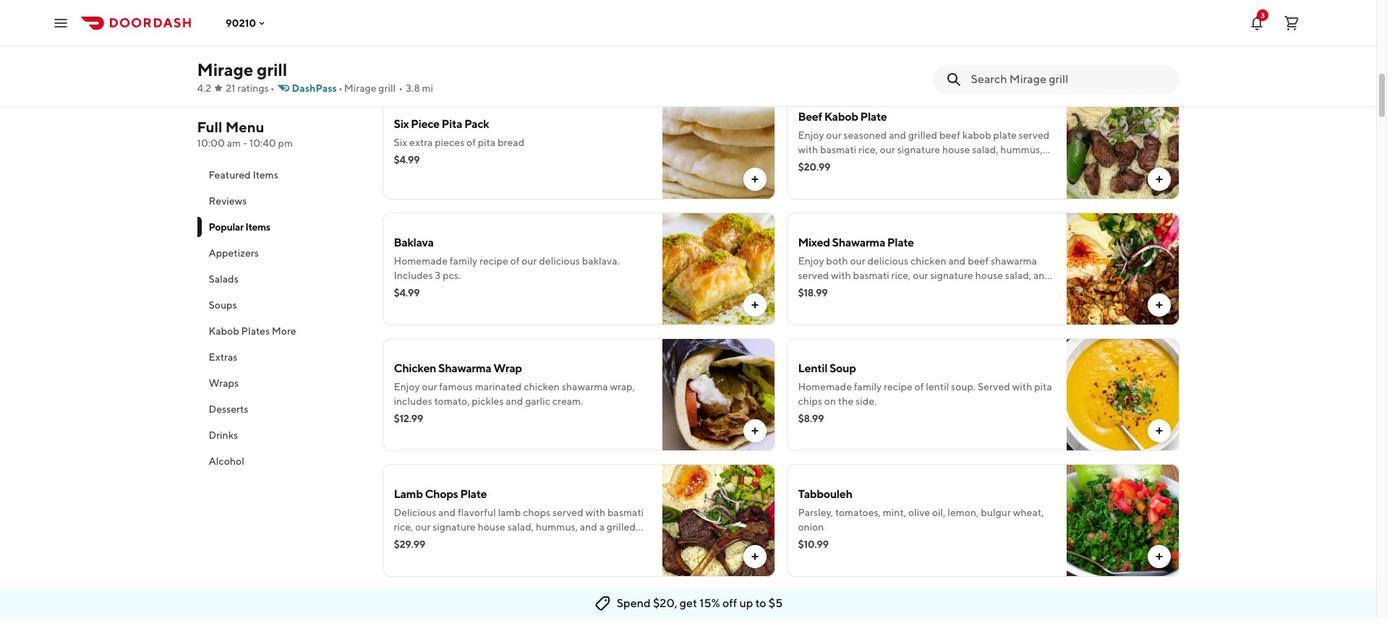 Task type: describe. For each thing, give the bounding box(es) containing it.
plate for mixed shawarma plate
[[887, 236, 914, 249]]

$20.99
[[798, 161, 830, 173]]

kabob plates more button
[[197, 318, 365, 344]]

flavorful
[[458, 507, 496, 519]]

desserts button
[[197, 396, 365, 422]]

baklava.
[[582, 255, 620, 267]]

piece
[[411, 117, 440, 131]]

plates
[[241, 325, 270, 337]]

alcohol button
[[197, 448, 365, 474]]

on
[[824, 396, 836, 407]]

add item to cart image for pack
[[749, 174, 760, 185]]

signature for mixed shawarma plate
[[930, 270, 973, 281]]

house for beef kabob plate
[[942, 144, 970, 155]]

ratings
[[237, 82, 269, 94]]

more
[[272, 325, 296, 337]]

featured items
[[209, 169, 278, 181]]

recipe inside 'baklava homemade family recipe of our delicious baklava. includes 3 pcs. $4.99'
[[479, 255, 508, 267]]

salads button
[[197, 266, 365, 292]]

served for beef kabob plate
[[1019, 129, 1050, 141]]

house inside lamb chops plate delicious and flavorful lamb chops served with basmati rice, our signature house salad, hummus, and a grilled tomato and pepper.
[[478, 521, 505, 533]]

tomato inside beef kabob plate enjoy our seasoned and grilled beef kabob plate served with basmati rice, our signature house salad, hummus, and a grilled tomato and pepper. pita bread included.
[[856, 158, 889, 170]]

oil,
[[932, 507, 946, 519]]

mixed shawarma plate enjoy both our delicious chicken and beef shawarma served with basmati rice, our signature house salad, and hummus. pita bread included.
[[798, 236, 1051, 296]]

shawarma inside chicken shawarma wrap enjoy our famous marinated chicken shawarma wrap, includes tomato, pickles and garlic cream. $12.99
[[562, 381, 608, 393]]

basmati inside lamb chops plate delicious and flavorful lamb chops served with basmati rice, our signature house salad, hummus, and a grilled tomato and pepper.
[[607, 507, 644, 519]]

open menu image
[[52, 14, 69, 31]]

to
[[755, 597, 766, 610]]

basmati for kabob
[[820, 144, 856, 155]]

2 six from the top
[[394, 137, 407, 148]]

chips
[[798, 396, 822, 407]]

wraps button
[[197, 370, 365, 396]]

chicken
[[394, 362, 436, 375]]

with inside beef kabob plate enjoy our seasoned and grilled beef kabob plate served with basmati rice, our signature house salad, hummus, and a grilled tomato and pepper. pita bread included.
[[798, 144, 818, 155]]

of inside lentil soup homemade family recipe of lentil soup. served with pita chips on the side. $8.99
[[914, 381, 924, 393]]

menu
[[225, 119, 264, 135]]

pita inside six piece pita pack six extra pieces of pita bread $4.99
[[478, 137, 496, 148]]

soups button
[[197, 292, 365, 318]]

21
[[226, 82, 235, 94]]

full menu 10:00 am - 10:40 pm
[[197, 119, 293, 149]]

$5
[[769, 597, 783, 610]]

• for mirage grill • 3.8 mi
[[399, 82, 403, 94]]

$29.99
[[394, 539, 425, 550]]

of inside 'baklava homemade family recipe of our delicious baklava. includes 3 pcs. $4.99'
[[510, 255, 520, 267]]

basmati for shawarma
[[853, 270, 889, 281]]

delicious for plate
[[867, 255, 908, 267]]

chicken for wrap
[[524, 381, 560, 393]]

get
[[680, 597, 697, 610]]

90210 button
[[226, 17, 268, 29]]

bread inside beef kabob plate enjoy our seasoned and grilled beef kabob plate served with basmati rice, our signature house salad, hummus, and a grilled tomato and pepper. pita bread included.
[[968, 158, 995, 170]]

extras
[[209, 351, 237, 363]]

delicious
[[394, 507, 436, 519]]

included. inside mixed shawarma plate enjoy both our delicious chicken and beef shawarma served with basmati rice, our signature house salad, and hummus. pita bread included.
[[891, 284, 934, 296]]

homemade inside lentil soup homemade family recipe of lentil soup. served with pita chips on the side. $8.99
[[798, 381, 852, 393]]

pepper. inside lamb chops plate delicious and flavorful lamb chops served with basmati rice, our signature house salad, hummus, and a grilled tomato and pepper.
[[448, 536, 483, 547]]

lamb
[[498, 507, 521, 519]]

mint,
[[883, 507, 906, 519]]

lentil
[[798, 362, 827, 375]]

hummus.
[[798, 284, 840, 296]]

pieces
[[435, 137, 464, 148]]

a inside lamb chops plate delicious and flavorful lamb chops served with basmati rice, our signature house salad, hummus, and a grilled tomato and pepper.
[[599, 521, 605, 533]]

grill for mirage grill • 3.8 mi
[[378, 82, 396, 94]]

lamb chops plate delicious and flavorful lamb chops served with basmati rice, our signature house salad, hummus, and a grilled tomato and pepper.
[[394, 487, 644, 547]]

90210
[[226, 17, 256, 29]]

hummus, inside lamb chops plate delicious and flavorful lamb chops served with basmati rice, our signature house salad, hummus, and a grilled tomato and pepper.
[[536, 521, 578, 533]]

marinated
[[475, 381, 522, 393]]

lentil soup homemade family recipe of lentil soup. served with pita chips on the side. $8.99
[[798, 362, 1052, 425]]

garlic
[[525, 396, 550, 407]]

$4.99 inside six piece pita pack six extra pieces of pita bread $4.99
[[394, 154, 420, 166]]

wrap
[[493, 362, 522, 375]]

the
[[838, 396, 854, 407]]

tabbouleh parsley, tomatoes, mint, olive oil, lemon, bulgur wheat, onion $10.99
[[798, 487, 1044, 550]]

3 inside 'baklava homemade family recipe of our delicious baklava. includes 3 pcs. $4.99'
[[435, 270, 441, 281]]

beef kabob plate enjoy our seasoned and grilled beef kabob plate served with basmati rice, our signature house salad, hummus, and a grilled tomato and pepper. pita bread included.
[[798, 110, 1050, 170]]

featured
[[209, 169, 251, 181]]

reviews
[[209, 195, 247, 207]]

mi
[[422, 82, 433, 94]]

pita inside six piece pita pack six extra pieces of pita bread $4.99
[[442, 117, 462, 131]]

up
[[739, 597, 753, 610]]

appetizers button
[[197, 240, 365, 266]]

grill for mirage grill
[[257, 59, 287, 80]]

1 horizontal spatial grilled
[[825, 158, 854, 170]]

plate
[[993, 129, 1017, 141]]

3.8
[[406, 82, 420, 94]]

enjoy for chicken
[[394, 381, 420, 393]]

bread inside six piece pita pack six extra pieces of pita bread $4.99
[[498, 137, 524, 148]]

wheat,
[[1013, 507, 1044, 519]]

Item Search search field
[[971, 72, 1168, 88]]

off
[[722, 597, 737, 610]]

$8.99
[[798, 413, 824, 425]]

kabob inside beef kabob plate enjoy our seasoned and grilled beef kabob plate served with basmati rice, our signature house salad, hummus, and a grilled tomato and pepper. pita bread included.
[[824, 110, 858, 124]]

2 • from the left
[[338, 82, 343, 94]]

chicken shawarma wrap enjoy our famous marinated chicken shawarma wrap, includes tomato, pickles and garlic cream. $12.99
[[394, 362, 635, 425]]

baklava image
[[662, 213, 775, 325]]

pcs.
[[443, 270, 461, 281]]

$10.99
[[798, 539, 829, 550]]

lamb chops plate image
[[662, 464, 775, 577]]

baklava
[[394, 236, 434, 249]]

with inside lamb chops plate delicious and flavorful lamb chops served with basmati rice, our signature house salad, hummus, and a grilled tomato and pepper.
[[585, 507, 605, 519]]

extras button
[[197, 344, 365, 370]]

pm
[[278, 137, 293, 149]]

shawarma for wrap
[[438, 362, 491, 375]]

add item to cart image for beef kabob plate
[[1153, 174, 1165, 185]]

signature for beef kabob plate
[[897, 144, 940, 155]]

chops
[[523, 507, 550, 519]]

1 six from the top
[[394, 117, 409, 131]]

plate for beef kabob plate
[[860, 110, 887, 124]]

of inside six piece pita pack six extra pieces of pita bread $4.99
[[466, 137, 476, 148]]

salad, for beef kabob plate
[[972, 144, 998, 155]]

lemon,
[[948, 507, 979, 519]]

family inside 'baklava homemade family recipe of our delicious baklava. includes 3 pcs. $4.99'
[[450, 255, 477, 267]]

appetizers
[[209, 247, 259, 259]]

1 horizontal spatial 3
[[1261, 10, 1265, 19]]

$18.99
[[798, 287, 828, 299]]



Task type: vqa. For each thing, say whether or not it's contained in the screenshot.
a in Beef Kabob Plate Enjoy our seasoned and grilled beef kabob plate served with basmati rice, our signature house salad, hummus, and a grilled tomato and pepper. Pita bread included.
yes



Task type: locate. For each thing, give the bounding box(es) containing it.
pita inside mixed shawarma plate enjoy both our delicious chicken and beef shawarma served with basmati rice, our signature house salad, and hummus. pita bread included.
[[842, 284, 861, 296]]

0 horizontal spatial 3
[[435, 270, 441, 281]]

served
[[978, 381, 1010, 393]]

house inside mixed shawarma plate enjoy both our delicious chicken and beef shawarma served with basmati rice, our signature house salad, and hummus. pita bread included.
[[975, 270, 1003, 281]]

• right dashpass
[[338, 82, 343, 94]]

family up side.
[[854, 381, 882, 393]]

with inside mixed shawarma plate enjoy both our delicious chicken and beef shawarma served with basmati rice, our signature house salad, and hummus. pita bread included.
[[831, 270, 851, 281]]

0 vertical spatial homemade
[[394, 255, 448, 267]]

hummus,
[[1000, 144, 1042, 155], [536, 521, 578, 533]]

seasoned
[[843, 129, 887, 141]]

0 items, open order cart image
[[1283, 14, 1300, 31]]

both
[[826, 255, 848, 267]]

pita right "served"
[[1034, 381, 1052, 393]]

our inside lamb chops plate delicious and flavorful lamb chops served with basmati rice, our signature house salad, hummus, and a grilled tomato and pepper.
[[415, 521, 431, 533]]

4.2
[[197, 82, 211, 94]]

family inside lentil soup homemade family recipe of lentil soup. served with pita chips on the side. $8.99
[[854, 381, 882, 393]]

2 horizontal spatial bread
[[968, 158, 995, 170]]

0 vertical spatial a
[[817, 158, 823, 170]]

0 vertical spatial tomato
[[856, 158, 889, 170]]

tomato inside lamb chops plate delicious and flavorful lamb chops served with basmati rice, our signature house salad, hummus, and a grilled tomato and pepper.
[[394, 536, 427, 547]]

dashpass •
[[292, 82, 343, 94]]

shawarma up famous
[[438, 362, 491, 375]]

1 $4.99 from the top
[[394, 154, 420, 166]]

items inside featured items button
[[253, 169, 278, 181]]

1 horizontal spatial served
[[798, 270, 829, 281]]

six
[[394, 117, 409, 131], [394, 137, 407, 148]]

add item to cart image for chicken shawarma wrap
[[749, 425, 760, 437]]

hummus, down plate
[[1000, 144, 1042, 155]]

kabob up the extras
[[209, 325, 239, 337]]

1 vertical spatial mirage
[[344, 82, 376, 94]]

$4.99 down includes
[[394, 287, 420, 299]]

1 horizontal spatial pita
[[842, 284, 861, 296]]

with down both
[[831, 270, 851, 281]]

signature inside lamb chops plate delicious and flavorful lamb chops served with basmati rice, our signature house salad, hummus, and a grilled tomato and pepper.
[[433, 521, 476, 533]]

items for featured items
[[253, 169, 278, 181]]

pita inside beef kabob plate enjoy our seasoned and grilled beef kabob plate served with basmati rice, our signature house salad, hummus, and a grilled tomato and pepper. pita bread included.
[[947, 158, 966, 170]]

pack
[[464, 117, 489, 131]]

enjoy
[[798, 129, 824, 141], [798, 255, 824, 267], [394, 381, 420, 393]]

mirage up 21 on the top left of the page
[[197, 59, 253, 80]]

0 horizontal spatial included.
[[891, 284, 934, 296]]

house for mixed shawarma plate
[[975, 270, 1003, 281]]

1 vertical spatial grill
[[378, 82, 396, 94]]

delicious for family
[[539, 255, 580, 267]]

grill left 3.8
[[378, 82, 396, 94]]

shawarma
[[991, 255, 1037, 267], [562, 381, 608, 393]]

salads
[[209, 273, 238, 285]]

pita
[[442, 117, 462, 131], [947, 158, 966, 170], [842, 284, 861, 296]]

with up $20.99
[[798, 144, 818, 155]]

1 vertical spatial house
[[975, 270, 1003, 281]]

1 vertical spatial of
[[510, 255, 520, 267]]

2 vertical spatial signature
[[433, 521, 476, 533]]

1 vertical spatial served
[[798, 270, 829, 281]]

0 vertical spatial signature
[[897, 144, 940, 155]]

0 vertical spatial house
[[942, 144, 970, 155]]

served
[[1019, 129, 1050, 141], [798, 270, 829, 281], [552, 507, 583, 519]]

1 vertical spatial pita
[[1034, 381, 1052, 393]]

1 vertical spatial six
[[394, 137, 407, 148]]

enjoy down beef
[[798, 129, 824, 141]]

1 vertical spatial grilled
[[825, 158, 854, 170]]

1 horizontal spatial bread
[[863, 284, 889, 296]]

served right chops
[[552, 507, 583, 519]]

pepper.
[[910, 158, 945, 170], [448, 536, 483, 547]]

0 horizontal spatial rice,
[[394, 521, 413, 533]]

shawarma inside mixed shawarma plate enjoy both our delicious chicken and beef shawarma served with basmati rice, our signature house salad, and hummus. pita bread included.
[[991, 255, 1037, 267]]

add item to cart image for mixed shawarma plate
[[1153, 299, 1165, 311]]

1 horizontal spatial shawarma
[[832, 236, 885, 249]]

pita inside lentil soup homemade family recipe of lentil soup. served with pita chips on the side. $8.99
[[1034, 381, 1052, 393]]

1 vertical spatial $4.99
[[394, 287, 420, 299]]

$20,
[[653, 597, 677, 610]]

• left 3.8
[[399, 82, 403, 94]]

beef kabob plate image
[[1066, 87, 1179, 200]]

1 horizontal spatial delicious
[[867, 255, 908, 267]]

0 vertical spatial items
[[253, 169, 278, 181]]

mixed
[[798, 236, 830, 249]]

bread
[[498, 137, 524, 148], [968, 158, 995, 170], [863, 284, 889, 296]]

2 vertical spatial salad,
[[507, 521, 534, 533]]

1 horizontal spatial of
[[510, 255, 520, 267]]

mirage for mirage grill
[[197, 59, 253, 80]]

$12.99
[[394, 413, 423, 425]]

six left piece
[[394, 117, 409, 131]]

side.
[[856, 396, 877, 407]]

homemade up includes
[[394, 255, 448, 267]]

rice, inside beef kabob plate enjoy our seasoned and grilled beef kabob plate served with basmati rice, our signature house salad, hummus, and a grilled tomato and pepper. pita bread included.
[[858, 144, 878, 155]]

tomato
[[856, 158, 889, 170], [394, 536, 427, 547]]

a inside beef kabob plate enjoy our seasoned and grilled beef kabob plate served with basmati rice, our signature house salad, hummus, and a grilled tomato and pepper. pita bread included.
[[817, 158, 823, 170]]

1 horizontal spatial pepper.
[[910, 158, 945, 170]]

0 vertical spatial pita
[[478, 137, 496, 148]]

0 vertical spatial hummus,
[[1000, 144, 1042, 155]]

2 vertical spatial basmati
[[607, 507, 644, 519]]

items up reviews button
[[253, 169, 278, 181]]

and
[[889, 129, 906, 141], [798, 158, 815, 170], [891, 158, 908, 170], [948, 255, 966, 267], [1033, 270, 1051, 281], [506, 396, 523, 407], [438, 507, 456, 519], [580, 521, 597, 533], [429, 536, 446, 547]]

add item to cart image
[[1153, 174, 1165, 185], [1153, 299, 1165, 311], [749, 425, 760, 437], [1153, 551, 1165, 563]]

1 vertical spatial homemade
[[798, 381, 852, 393]]

0 horizontal spatial a
[[599, 521, 605, 533]]

enjoy inside chicken shawarma wrap enjoy our famous marinated chicken shawarma wrap, includes tomato, pickles and garlic cream. $12.99
[[394, 381, 420, 393]]

mixed shawarma plate image
[[1066, 213, 1179, 325]]

0 horizontal spatial shawarma
[[438, 362, 491, 375]]

tabbouleh
[[798, 487, 852, 501]]

1 horizontal spatial salad,
[[972, 144, 998, 155]]

lentil
[[926, 381, 949, 393]]

served inside lamb chops plate delicious and flavorful lamb chops served with basmati rice, our signature house salad, hummus, and a grilled tomato and pepper.
[[552, 507, 583, 519]]

salad, inside mixed shawarma plate enjoy both our delicious chicken and beef shawarma served with basmati rice, our signature house salad, and hummus. pita bread included.
[[1005, 270, 1031, 281]]

0 vertical spatial 3
[[1261, 10, 1265, 19]]

signature inside mixed shawarma plate enjoy both our delicious chicken and beef shawarma served with basmati rice, our signature house salad, and hummus. pita bread included.
[[930, 270, 973, 281]]

3
[[1261, 10, 1265, 19], [435, 270, 441, 281]]

beef inside beef kabob plate enjoy our seasoned and grilled beef kabob plate served with basmati rice, our signature house salad, hummus, and a grilled tomato and pepper. pita bread included.
[[939, 129, 960, 141]]

1 vertical spatial shawarma
[[562, 381, 608, 393]]

1 horizontal spatial kabob
[[824, 110, 858, 124]]

soup.
[[951, 381, 976, 393]]

0 horizontal spatial family
[[450, 255, 477, 267]]

featured items button
[[197, 162, 365, 188]]

0 vertical spatial beef
[[939, 129, 960, 141]]

3 • from the left
[[399, 82, 403, 94]]

2 horizontal spatial grilled
[[908, 129, 937, 141]]

3 left 0 items, open order cart icon
[[1261, 10, 1265, 19]]

1 horizontal spatial grill
[[378, 82, 396, 94]]

plate inside beef kabob plate enjoy our seasoned and grilled beef kabob plate served with basmati rice, our signature house salad, hummus, and a grilled tomato and pepper. pita bread included.
[[860, 110, 887, 124]]

popular items
[[209, 221, 270, 233]]

drinks button
[[197, 422, 365, 448]]

salad, for mixed shawarma plate
[[1005, 270, 1031, 281]]

includes
[[394, 396, 432, 407]]

0 vertical spatial shawarma
[[832, 236, 885, 249]]

homemade up on
[[798, 381, 852, 393]]

alcohol
[[209, 456, 244, 467]]

rice, for shawarma
[[891, 270, 911, 281]]

0 vertical spatial grilled
[[908, 129, 937, 141]]

0 horizontal spatial salad,
[[507, 521, 534, 533]]

1 horizontal spatial pita
[[1034, 381, 1052, 393]]

1 horizontal spatial family
[[854, 381, 882, 393]]

olive
[[908, 507, 930, 519]]

0 horizontal spatial bread
[[498, 137, 524, 148]]

bulgur
[[981, 507, 1011, 519]]

our
[[826, 129, 841, 141], [880, 144, 895, 155], [522, 255, 537, 267], [850, 255, 865, 267], [913, 270, 928, 281], [422, 381, 437, 393], [415, 521, 431, 533]]

mirage for mirage grill • 3.8 mi
[[344, 82, 376, 94]]

enjoy for mixed
[[798, 255, 824, 267]]

served up hummus.
[[798, 270, 829, 281]]

kabob plates more
[[209, 325, 296, 337]]

pepper. inside beef kabob plate enjoy our seasoned and grilled beef kabob plate served with basmati rice, our signature house salad, hummus, and a grilled tomato and pepper. pita bread included.
[[910, 158, 945, 170]]

famous
[[439, 381, 473, 393]]

shawarma up both
[[832, 236, 885, 249]]

served inside beef kabob plate enjoy our seasoned and grilled beef kabob plate served with basmati rice, our signature house salad, hummus, and a grilled tomato and pepper. pita bread included.
[[1019, 129, 1050, 141]]

family
[[450, 255, 477, 267], [854, 381, 882, 393]]

2 horizontal spatial house
[[975, 270, 1003, 281]]

1 horizontal spatial rice,
[[858, 144, 878, 155]]

enjoy inside beef kabob plate enjoy our seasoned and grilled beef kabob plate served with basmati rice, our signature house salad, hummus, and a grilled tomato and pepper. pita bread included.
[[798, 129, 824, 141]]

recipe
[[479, 255, 508, 267], [884, 381, 912, 393]]

with
[[798, 144, 818, 155], [831, 270, 851, 281], [1012, 381, 1032, 393], [585, 507, 605, 519]]

six piece pita pack image
[[662, 87, 775, 200]]

tomato,
[[434, 396, 470, 407]]

$16.99
[[394, 35, 423, 47]]

mirage grill • 3.8 mi
[[344, 82, 433, 94]]

2 vertical spatial served
[[552, 507, 583, 519]]

grill up ratings
[[257, 59, 287, 80]]

chicken for plate
[[910, 255, 946, 267]]

tomato down seasoned
[[856, 158, 889, 170]]

tabbouleh image
[[1066, 464, 1179, 577]]

beef
[[798, 110, 822, 124]]

bread right pieces
[[498, 137, 524, 148]]

10:00
[[197, 137, 225, 149]]

shawarma inside chicken shawarma wrap enjoy our famous marinated chicken shawarma wrap, includes tomato, pickles and garlic cream. $12.99
[[438, 362, 491, 375]]

drinks
[[209, 430, 238, 441]]

0 horizontal spatial recipe
[[479, 255, 508, 267]]

delicious left baklava.
[[539, 255, 580, 267]]

parsley,
[[798, 507, 833, 519]]

2 $4.99 from the top
[[394, 287, 420, 299]]

0 vertical spatial mirage
[[197, 59, 253, 80]]

grilled inside lamb chops plate delicious and flavorful lamb chops served with basmati rice, our signature house salad, hummus, and a grilled tomato and pepper.
[[607, 521, 636, 533]]

$4.99 inside 'baklava homemade family recipe of our delicious baklava. includes 3 pcs. $4.99'
[[394, 287, 420, 299]]

3 left pcs.
[[435, 270, 441, 281]]

0 horizontal spatial •
[[270, 82, 274, 94]]

2 horizontal spatial served
[[1019, 129, 1050, 141]]

add item to cart image for recipe
[[749, 299, 760, 311]]

0 horizontal spatial shawarma
[[562, 381, 608, 393]]

pickles
[[472, 396, 504, 407]]

rice, for kabob
[[858, 144, 878, 155]]

served inside mixed shawarma plate enjoy both our delicious chicken and beef shawarma served with basmati rice, our signature house salad, and hummus. pita bread included.
[[798, 270, 829, 281]]

house
[[942, 144, 970, 155], [975, 270, 1003, 281], [478, 521, 505, 533]]

pita down both
[[842, 284, 861, 296]]

shawarma for plate
[[832, 236, 885, 249]]

0 horizontal spatial pita
[[442, 117, 462, 131]]

included. inside beef kabob plate enjoy our seasoned and grilled beef kabob plate served with basmati rice, our signature house salad, hummus, and a grilled tomato and pepper. pita bread included.
[[997, 158, 1039, 170]]

includes
[[394, 270, 433, 281]]

1 vertical spatial included.
[[891, 284, 934, 296]]

salad, inside beef kabob plate enjoy our seasoned and grilled beef kabob plate served with basmati rice, our signature house salad, hummus, and a grilled tomato and pepper. pita bread included.
[[972, 144, 998, 155]]

1 delicious from the left
[[539, 255, 580, 267]]

spend $20, get 15% off up to $5
[[617, 597, 783, 610]]

1 vertical spatial tomato
[[394, 536, 427, 547]]

our inside chicken shawarma wrap enjoy our famous marinated chicken shawarma wrap, includes tomato, pickles and garlic cream. $12.99
[[422, 381, 437, 393]]

1 vertical spatial items
[[245, 221, 270, 233]]

served right plate
[[1019, 129, 1050, 141]]

0 vertical spatial kabob
[[824, 110, 858, 124]]

salad, inside lamb chops plate delicious and flavorful lamb chops served with basmati rice, our signature house salad, hummus, and a grilled tomato and pepper.
[[507, 521, 534, 533]]

kabob up seasoned
[[824, 110, 858, 124]]

delicious
[[539, 255, 580, 267], [867, 255, 908, 267]]

bread inside mixed shawarma plate enjoy both our delicious chicken and beef shawarma served with basmati rice, our signature house salad, and hummus. pita bread included.
[[863, 284, 889, 296]]

delicious inside mixed shawarma plate enjoy both our delicious chicken and beef shawarma served with basmati rice, our signature house salad, and hummus. pita bread included.
[[867, 255, 908, 267]]

enjoy inside mixed shawarma plate enjoy both our delicious chicken and beef shawarma served with basmati rice, our signature house salad, and hummus. pita bread included.
[[798, 255, 824, 267]]

included.
[[997, 158, 1039, 170], [891, 284, 934, 296]]

a
[[817, 158, 823, 170], [599, 521, 605, 533]]

enjoy for beef
[[798, 129, 824, 141]]

with inside lentil soup homemade family recipe of lentil soup. served with pita chips on the side. $8.99
[[1012, 381, 1032, 393]]

kabob inside button
[[209, 325, 239, 337]]

with right chops
[[585, 507, 605, 519]]

2 vertical spatial enjoy
[[394, 381, 420, 393]]

0 horizontal spatial kabob
[[209, 325, 239, 337]]

six left extra
[[394, 137, 407, 148]]

0 horizontal spatial pepper.
[[448, 536, 483, 547]]

desserts
[[209, 404, 248, 415]]

0 vertical spatial $4.99
[[394, 154, 420, 166]]

1 horizontal spatial hummus,
[[1000, 144, 1042, 155]]

0 vertical spatial rice,
[[858, 144, 878, 155]]

$4.99
[[394, 154, 420, 166], [394, 287, 420, 299]]

1 vertical spatial rice,
[[891, 270, 911, 281]]

2 vertical spatial house
[[478, 521, 505, 533]]

notification bell image
[[1248, 14, 1266, 31]]

1 vertical spatial chicken
[[524, 381, 560, 393]]

plate
[[860, 110, 887, 124], [887, 236, 914, 249], [460, 487, 487, 501]]

1 horizontal spatial beef
[[968, 255, 989, 267]]

chicken
[[910, 255, 946, 267], [524, 381, 560, 393]]

0 horizontal spatial of
[[466, 137, 476, 148]]

0 horizontal spatial hummus,
[[536, 521, 578, 533]]

items right popular
[[245, 221, 270, 233]]

chicken inside mixed shawarma plate enjoy both our delicious chicken and beef shawarma served with basmati rice, our signature house salad, and hummus. pita bread included.
[[910, 255, 946, 267]]

$4.99 down extra
[[394, 154, 420, 166]]

items
[[253, 169, 278, 181], [245, 221, 270, 233]]

1 vertical spatial beef
[[968, 255, 989, 267]]

beef inside mixed shawarma plate enjoy both our delicious chicken and beef shawarma served with basmati rice, our signature house salad, and hummus. pita bread included.
[[968, 255, 989, 267]]

plate for lamb chops plate
[[460, 487, 487, 501]]

add item to cart image
[[749, 174, 760, 185], [749, 299, 760, 311], [1153, 425, 1165, 437], [749, 551, 760, 563]]

0 vertical spatial recipe
[[479, 255, 508, 267]]

kabob
[[824, 110, 858, 124], [209, 325, 239, 337]]

2 horizontal spatial salad,
[[1005, 270, 1031, 281]]

0 vertical spatial chicken
[[910, 255, 946, 267]]

2 vertical spatial pita
[[842, 284, 861, 296]]

1 • from the left
[[270, 82, 274, 94]]

pita down pack
[[478, 137, 496, 148]]

rice, inside lamb chops plate delicious and flavorful lamb chops served with basmati rice, our signature house salad, hummus, and a grilled tomato and pepper.
[[394, 521, 413, 533]]

1 vertical spatial signature
[[930, 270, 973, 281]]

house inside beef kabob plate enjoy our seasoned and grilled beef kabob plate served with basmati rice, our signature house salad, hummus, and a grilled tomato and pepper. pita bread included.
[[942, 144, 970, 155]]

hummus, inside beef kabob plate enjoy our seasoned and grilled beef kabob plate served with basmati rice, our signature house salad, hummus, and a grilled tomato and pepper. pita bread included.
[[1000, 144, 1042, 155]]

onion
[[798, 521, 824, 533]]

extra
[[409, 137, 433, 148]]

six piece pita pack six extra pieces of pita bread $4.99
[[394, 117, 524, 166]]

and inside chicken shawarma wrap enjoy our famous marinated chicken shawarma wrap, includes tomato, pickles and garlic cream. $12.99
[[506, 396, 523, 407]]

items for popular items
[[245, 221, 270, 233]]

recipe inside lentil soup homemade family recipe of lentil soup. served with pita chips on the side. $8.99
[[884, 381, 912, 393]]

mirage grill
[[197, 59, 287, 80]]

soup
[[829, 362, 856, 375]]

-
[[243, 137, 247, 149]]

soups
[[209, 299, 237, 311]]

0 vertical spatial pita
[[442, 117, 462, 131]]

with right "served"
[[1012, 381, 1032, 393]]

lentil soup image
[[1066, 338, 1179, 451]]

enjoy down mixed
[[798, 255, 824, 267]]

bread down kabob
[[968, 158, 995, 170]]

pita up pieces
[[442, 117, 462, 131]]

signature inside beef kabob plate enjoy our seasoned and grilled beef kabob plate served with basmati rice, our signature house salad, hummus, and a grilled tomato and pepper. pita bread included.
[[897, 144, 940, 155]]

1 vertical spatial shawarma
[[438, 362, 491, 375]]

1 vertical spatial pita
[[947, 158, 966, 170]]

0 horizontal spatial grilled
[[607, 521, 636, 533]]

add item to cart image for family
[[1153, 425, 1165, 437]]

served for mixed shawarma plate
[[798, 270, 829, 281]]

lamb
[[394, 487, 423, 501]]

reviews button
[[197, 188, 365, 214]]

popular
[[209, 221, 244, 233]]

0 vertical spatial of
[[466, 137, 476, 148]]

• for 21 ratings •
[[270, 82, 274, 94]]

add item to cart image for tabbouleh
[[1153, 551, 1165, 563]]

beef
[[939, 129, 960, 141], [968, 255, 989, 267]]

0 vertical spatial served
[[1019, 129, 1050, 141]]

bread right hummus.
[[863, 284, 889, 296]]

1 vertical spatial pepper.
[[448, 536, 483, 547]]

1 vertical spatial family
[[854, 381, 882, 393]]

baklava homemade family recipe of our delicious baklava. includes 3 pcs. $4.99
[[394, 236, 620, 299]]

plate inside lamb chops plate delicious and flavorful lamb chops served with basmati rice, our signature house salad, hummus, and a grilled tomato and pepper.
[[460, 487, 487, 501]]

chops
[[425, 487, 458, 501]]

1 horizontal spatial mirage
[[344, 82, 376, 94]]

1 vertical spatial enjoy
[[798, 255, 824, 267]]

basmati inside mixed shawarma plate enjoy both our delicious chicken and beef shawarma served with basmati rice, our signature house salad, and hummus. pita bread included.
[[853, 270, 889, 281]]

our inside 'baklava homemade family recipe of our delicious baklava. includes 3 pcs. $4.99'
[[522, 255, 537, 267]]

hummus, down chops
[[536, 521, 578, 533]]

pita down kabob
[[947, 158, 966, 170]]

10:40
[[249, 137, 276, 149]]

family up pcs.
[[450, 255, 477, 267]]

2 delicious from the left
[[867, 255, 908, 267]]

add item to cart image for delicious
[[749, 551, 760, 563]]

delicious right both
[[867, 255, 908, 267]]

chicken shawarma wrap image
[[662, 338, 775, 451]]

basmati inside beef kabob plate enjoy our seasoned and grilled beef kabob plate served with basmati rice, our signature house salad, hummus, and a grilled tomato and pepper. pita bread included.
[[820, 144, 856, 155]]

tomatoes,
[[835, 507, 881, 519]]

mirage right dashpass •
[[344, 82, 376, 94]]

0 vertical spatial pepper.
[[910, 158, 945, 170]]

21 ratings •
[[226, 82, 274, 94]]

1 horizontal spatial shawarma
[[991, 255, 1037, 267]]

plate inside mixed shawarma plate enjoy both our delicious chicken and beef shawarma served with basmati rice, our signature house salad, and hummus. pita bread included.
[[887, 236, 914, 249]]

1 vertical spatial recipe
[[884, 381, 912, 393]]

tomato down the delicious
[[394, 536, 427, 547]]

• right ratings
[[270, 82, 274, 94]]

0 horizontal spatial pita
[[478, 137, 496, 148]]

0 vertical spatial included.
[[997, 158, 1039, 170]]

rice,
[[858, 144, 878, 155], [891, 270, 911, 281], [394, 521, 413, 533]]

2 vertical spatial grilled
[[607, 521, 636, 533]]

homemade inside 'baklava homemade family recipe of our delicious baklava. includes 3 pcs. $4.99'
[[394, 255, 448, 267]]

0 horizontal spatial delicious
[[539, 255, 580, 267]]

enjoy up "includes"
[[394, 381, 420, 393]]

rice, inside mixed shawarma plate enjoy both our delicious chicken and beef shawarma served with basmati rice, our signature house salad, and hummus. pita bread included.
[[891, 270, 911, 281]]

0 horizontal spatial homemade
[[394, 255, 448, 267]]

0 vertical spatial bread
[[498, 137, 524, 148]]

$17.99
[[798, 35, 826, 47]]

delicious inside 'baklava homemade family recipe of our delicious baklava. includes 3 pcs. $4.99'
[[539, 255, 580, 267]]

2 vertical spatial of
[[914, 381, 924, 393]]

shawarma inside mixed shawarma plate enjoy both our delicious chicken and beef shawarma served with basmati rice, our signature house salad, and hummus. pita bread included.
[[832, 236, 885, 249]]

chicken inside chicken shawarma wrap enjoy our famous marinated chicken shawarma wrap, includes tomato, pickles and garlic cream. $12.99
[[524, 381, 560, 393]]



